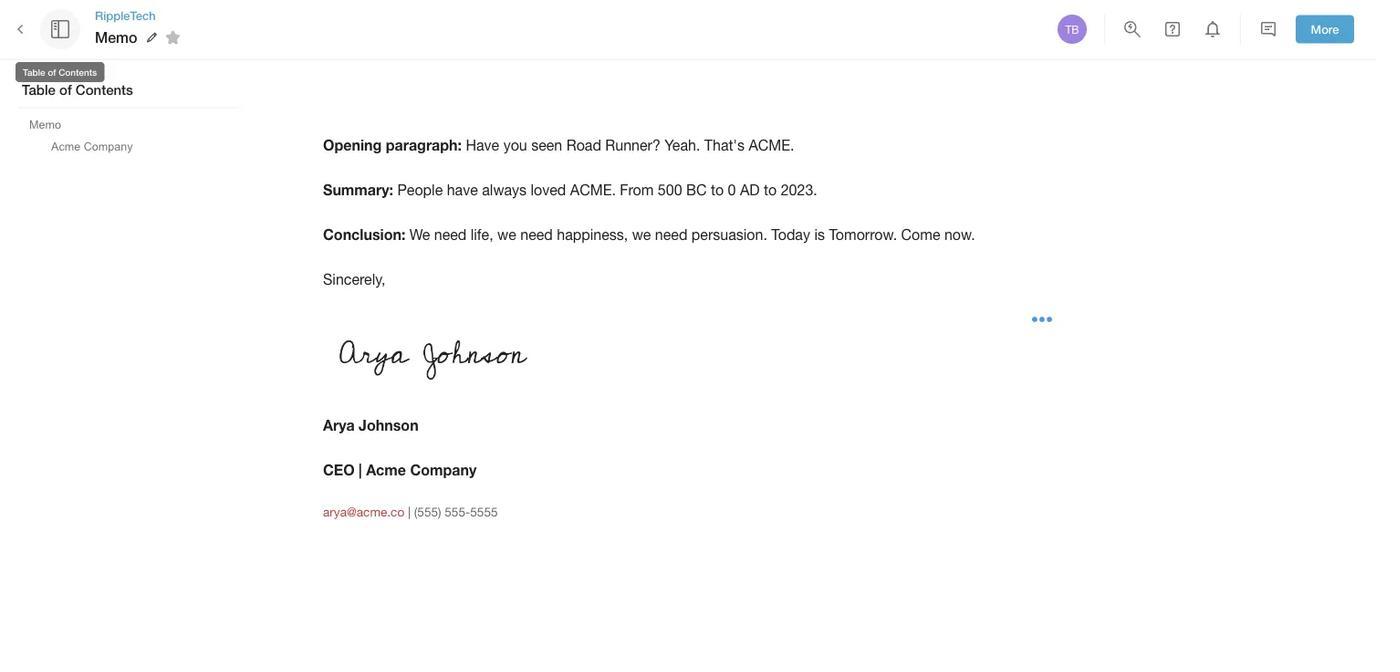 Task type: vqa. For each thing, say whether or not it's contained in the screenshot.
CEO
yes



Task type: describe. For each thing, give the bounding box(es) containing it.
1 need from the left
[[434, 227, 467, 244]]

table inside tooltip
[[23, 67, 45, 78]]

1 vertical spatial acme
[[366, 462, 406, 479]]

0
[[728, 182, 736, 199]]

road
[[567, 137, 602, 154]]

1 vertical spatial table of contents
[[22, 82, 133, 98]]

have
[[466, 137, 500, 154]]

arya@acme.co | (555) 555-5555
[[323, 505, 498, 520]]

acme. inside the summary: people have always loved acme. from 500 bc to 0 ad to 2023.
[[570, 182, 616, 199]]

seen
[[531, 137, 563, 154]]

ceo | acme company
[[323, 462, 477, 479]]

contents inside tooltip
[[59, 67, 97, 78]]

tomorrow.
[[829, 227, 897, 244]]

that's
[[705, 137, 745, 154]]

opening paragraph: have you seen road runner? yeah. that's acme.
[[323, 136, 795, 154]]

0 vertical spatial memo
[[95, 29, 137, 46]]

now.
[[945, 227, 976, 244]]

paragraph:
[[386, 136, 462, 154]]

johnson
[[359, 417, 419, 434]]

ceo
[[323, 462, 355, 479]]

we
[[410, 227, 430, 244]]

today
[[772, 227, 811, 244]]

rippletech link
[[95, 7, 187, 24]]

always
[[482, 182, 527, 199]]

more button
[[1296, 15, 1355, 43]]

5555
[[470, 505, 498, 520]]

tb
[[1066, 23, 1080, 36]]

loved
[[531, 182, 566, 199]]

arya johnson
[[323, 417, 419, 434]]

have
[[447, 182, 478, 199]]

people
[[398, 182, 443, 199]]

company inside 'acme company' button
[[84, 140, 133, 153]]

2 we from the left
[[632, 227, 651, 244]]

1 vertical spatial company
[[410, 462, 477, 479]]

table of contents tooltip
[[16, 49, 104, 95]]

of inside table of contents tooltip
[[48, 67, 56, 78]]



Task type: locate. For each thing, give the bounding box(es) containing it.
persuasion.
[[692, 227, 768, 244]]

more
[[1312, 22, 1340, 36]]

company up 555-
[[410, 462, 477, 479]]

yeah.
[[665, 137, 701, 154]]

memo down rippletech
[[95, 29, 137, 46]]

bc
[[686, 182, 707, 199]]

1 horizontal spatial memo
[[95, 29, 137, 46]]

0 vertical spatial table of contents
[[23, 67, 97, 78]]

memo inside button
[[29, 118, 61, 131]]

contents up memo button at the left
[[59, 67, 97, 78]]

3 need from the left
[[655, 227, 688, 244]]

0 vertical spatial |
[[359, 462, 362, 479]]

arya@acme.co link
[[323, 505, 405, 520]]

acme down johnson
[[366, 462, 406, 479]]

table
[[23, 67, 45, 78], [22, 82, 56, 98]]

| for ceo
[[359, 462, 362, 479]]

0 horizontal spatial of
[[48, 67, 56, 78]]

of
[[48, 67, 56, 78], [59, 82, 72, 98]]

1 we from the left
[[498, 227, 517, 244]]

0 horizontal spatial need
[[434, 227, 467, 244]]

favorite image
[[162, 27, 184, 48]]

ad
[[740, 182, 760, 199]]

memo
[[95, 29, 137, 46], [29, 118, 61, 131]]

runner?
[[606, 137, 661, 154]]

arya
[[323, 417, 355, 434]]

1 vertical spatial acme.
[[570, 182, 616, 199]]

opening
[[323, 136, 382, 154]]

0 vertical spatial of
[[48, 67, 56, 78]]

| for arya@acme.co
[[408, 505, 411, 520]]

we down from
[[632, 227, 651, 244]]

contents
[[59, 67, 97, 78], [76, 82, 133, 98]]

memo button
[[22, 114, 68, 135]]

need down 500
[[655, 227, 688, 244]]

to left 0
[[711, 182, 724, 199]]

acme down memo button at the left
[[51, 140, 81, 153]]

memo up acme company
[[29, 118, 61, 131]]

1 vertical spatial table
[[22, 82, 56, 98]]

acme. left from
[[570, 182, 616, 199]]

0 horizontal spatial acme.
[[570, 182, 616, 199]]

| left (555)
[[408, 505, 411, 520]]

table of contents inside table of contents tooltip
[[23, 67, 97, 78]]

tb button
[[1055, 12, 1090, 47]]

| right ceo
[[359, 462, 362, 479]]

rippletech
[[95, 8, 156, 22]]

arya@acme.co
[[323, 505, 405, 520]]

1 horizontal spatial acme.
[[749, 137, 795, 154]]

0 vertical spatial contents
[[59, 67, 97, 78]]

|
[[359, 462, 362, 479], [408, 505, 411, 520]]

conclusion:
[[323, 226, 406, 244]]

0 vertical spatial acme.
[[749, 137, 795, 154]]

happiness,
[[557, 227, 628, 244]]

555-
[[445, 505, 470, 520]]

500
[[658, 182, 682, 199]]

summary: people have always loved acme. from 500 bc to 0 ad to 2023.
[[323, 181, 818, 199]]

0 horizontal spatial memo
[[29, 118, 61, 131]]

(555)
[[414, 505, 441, 520]]

acme inside button
[[51, 140, 81, 153]]

company
[[84, 140, 133, 153], [410, 462, 477, 479]]

1 horizontal spatial |
[[408, 505, 411, 520]]

1 vertical spatial memo
[[29, 118, 61, 131]]

acme.
[[749, 137, 795, 154], [570, 182, 616, 199]]

you
[[504, 137, 527, 154]]

is
[[815, 227, 825, 244]]

2023.
[[781, 182, 818, 199]]

table of contents
[[23, 67, 97, 78], [22, 82, 133, 98]]

acme company button
[[44, 136, 140, 157]]

0 horizontal spatial acme
[[51, 140, 81, 153]]

we right life,
[[498, 227, 517, 244]]

need right we
[[434, 227, 467, 244]]

we
[[498, 227, 517, 244], [632, 227, 651, 244]]

0 horizontal spatial to
[[711, 182, 724, 199]]

0 vertical spatial table
[[23, 67, 45, 78]]

company down table of contents tooltip
[[84, 140, 133, 153]]

life,
[[471, 227, 494, 244]]

come
[[902, 227, 941, 244]]

acme
[[51, 140, 81, 153], [366, 462, 406, 479]]

1 horizontal spatial company
[[410, 462, 477, 479]]

0 vertical spatial company
[[84, 140, 133, 153]]

sincerely,
[[323, 271, 386, 288]]

1 vertical spatial contents
[[76, 82, 133, 98]]

2 need from the left
[[521, 227, 553, 244]]

contents up acme company
[[76, 82, 133, 98]]

summary:
[[323, 181, 394, 199]]

acme. inside opening paragraph: have you seen road runner? yeah. that's acme.
[[749, 137, 795, 154]]

need
[[434, 227, 467, 244], [521, 227, 553, 244], [655, 227, 688, 244]]

acme company
[[51, 140, 133, 153]]

1 horizontal spatial need
[[521, 227, 553, 244]]

to right the ad
[[764, 182, 777, 199]]

0 horizontal spatial |
[[359, 462, 362, 479]]

1 horizontal spatial to
[[764, 182, 777, 199]]

0 vertical spatial acme
[[51, 140, 81, 153]]

2 to from the left
[[764, 182, 777, 199]]

1 horizontal spatial acme
[[366, 462, 406, 479]]

0 horizontal spatial company
[[84, 140, 133, 153]]

need down loved
[[521, 227, 553, 244]]

1 vertical spatial of
[[59, 82, 72, 98]]

1 horizontal spatial of
[[59, 82, 72, 98]]

1 horizontal spatial we
[[632, 227, 651, 244]]

from
[[620, 182, 654, 199]]

0 horizontal spatial we
[[498, 227, 517, 244]]

1 vertical spatial |
[[408, 505, 411, 520]]

2 horizontal spatial need
[[655, 227, 688, 244]]

conclusion: we need life, we need happiness, we need persuasion. today is tomorrow. come now.
[[323, 226, 976, 244]]

acme. right the "that's"
[[749, 137, 795, 154]]

1 to from the left
[[711, 182, 724, 199]]

to
[[711, 182, 724, 199], [764, 182, 777, 199]]



